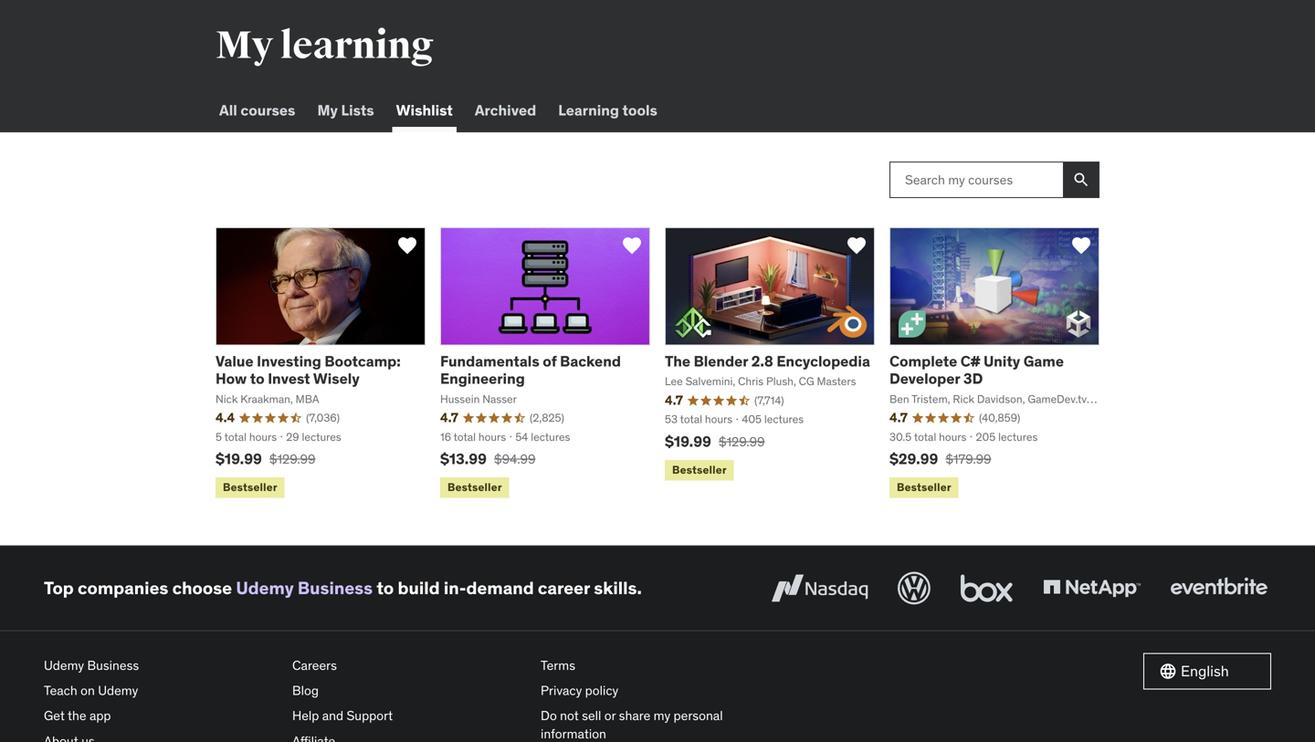 Task type: locate. For each thing, give the bounding box(es) containing it.
total for lee
[[680, 413, 703, 427]]

$19.99 $129.99
[[665, 433, 765, 451], [216, 450, 316, 469]]

$19.99 $129.99 for salvemini,
[[665, 433, 765, 451]]

2 horizontal spatial remove from wishlist image
[[1071, 235, 1093, 257]]

learning tools
[[558, 101, 658, 120]]

to left build at the bottom of page
[[377, 578, 394, 600]]

lectures
[[765, 413, 804, 427], [302, 430, 341, 444], [531, 430, 571, 444], [999, 430, 1038, 444]]

1 remove from wishlist image from the left
[[397, 235, 418, 257]]

1 horizontal spatial $129.99
[[719, 434, 765, 450]]

40859 reviews element
[[979, 411, 1021, 426]]

careers blog help and support
[[292, 658, 393, 725]]

my lists
[[317, 101, 374, 120]]

learning
[[280, 22, 434, 69]]

hours left 29
[[249, 430, 277, 444]]

0 horizontal spatial $129.99
[[269, 452, 316, 468]]

and
[[322, 708, 344, 725]]

policy
[[585, 683, 619, 700]]

5
[[216, 430, 222, 444]]

1 horizontal spatial $19.99 $129.99
[[665, 433, 765, 451]]

my up 'all courses'
[[216, 22, 273, 69]]

tools
[[623, 101, 658, 120]]

2825 reviews element
[[530, 411, 565, 426]]

7036 reviews element
[[306, 411, 340, 426]]

small image
[[1160, 663, 1178, 681]]

get
[[44, 708, 65, 725]]

1 vertical spatial udemy business link
[[44, 654, 278, 679]]

7714 reviews element
[[755, 393, 784, 409]]

0 vertical spatial to
[[250, 370, 265, 388]]

1 vertical spatial udemy
[[44, 658, 84, 674]]

hours down pettie
[[939, 430, 967, 444]]

4.4
[[216, 410, 235, 426]]

top
[[44, 578, 74, 600]]

remove from wishlist image for complete c# unity game developer 3d
[[1071, 235, 1093, 257]]

4.7 down lee
[[665, 392, 683, 409]]

0 horizontal spatial remove from wishlist image
[[397, 235, 418, 257]]

learning tools link
[[555, 89, 661, 132]]

total right 53
[[680, 413, 703, 427]]

2 remove from wishlist image from the left
[[846, 235, 868, 257]]

my left the 'lists'
[[317, 101, 338, 120]]

nasdaq image
[[768, 569, 873, 609]]

$19.99 down 53 total hours
[[665, 433, 712, 451]]

(7,036)
[[306, 411, 340, 425]]

hours for nasser
[[479, 430, 506, 444]]

lectures down the 40859 reviews element
[[999, 430, 1038, 444]]

business
[[298, 578, 373, 600], [87, 658, 139, 674]]

bestseller down 5 total hours
[[223, 481, 278, 495]]

hours up $13.99 $94.99
[[479, 430, 506, 444]]

1 horizontal spatial remove from wishlist image
[[846, 235, 868, 257]]

backend
[[560, 352, 621, 371]]

$19.99 $129.99 down 5 total hours
[[216, 450, 316, 469]]

to up kraakman,
[[250, 370, 265, 388]]

archived link
[[471, 89, 540, 132]]

0 vertical spatial udemy
[[236, 578, 294, 600]]

lists
[[341, 101, 374, 120]]

bestseller down $13.99
[[448, 481, 502, 495]]

4.7
[[665, 392, 683, 409], [440, 410, 459, 426], [890, 410, 908, 426]]

54
[[516, 430, 528, 444]]

29 lectures
[[286, 430, 341, 444]]

the blender 2.8 encyclopedia link
[[665, 352, 871, 371]]

total down "gary"
[[915, 430, 937, 444]]

pettie
[[947, 408, 976, 422]]

0 horizontal spatial to
[[250, 370, 265, 388]]

plush,
[[767, 375, 797, 389]]

1 vertical spatial business
[[87, 658, 139, 674]]

bestseller down 53 total hours
[[672, 463, 727, 477]]

terms link
[[541, 654, 775, 679]]

(2,825)
[[530, 411, 565, 425]]

$129.99 down 29
[[269, 452, 316, 468]]

total
[[680, 413, 703, 427], [224, 430, 247, 444], [454, 430, 476, 444], [915, 430, 937, 444]]

205
[[976, 430, 996, 444]]

16 total hours
[[440, 430, 506, 444]]

hours for salvemini,
[[705, 413, 733, 427]]

total right 16
[[454, 430, 476, 444]]

0 horizontal spatial my
[[216, 22, 273, 69]]

1 horizontal spatial $19.99
[[665, 433, 712, 451]]

terms privacy policy do not sell or share my personal information
[[541, 658, 723, 743]]

do
[[541, 708, 557, 725]]

Search my courses text field
[[890, 162, 1064, 198]]

1 horizontal spatial 4.7
[[665, 392, 683, 409]]

$19.99 $129.99 down 53 total hours
[[665, 433, 765, 451]]

total for developer
[[915, 430, 937, 444]]

udemy business link up the careers
[[236, 578, 373, 600]]

4.7 up 16
[[440, 410, 459, 426]]

$29.99 $179.99
[[890, 450, 992, 469]]

$19.99 for to
[[216, 450, 262, 469]]

volkswagen image
[[895, 569, 935, 609]]

value
[[216, 352, 254, 371]]

archived
[[475, 101, 537, 120]]

1 vertical spatial my
[[317, 101, 338, 120]]

lectures down the 7714 reviews element
[[765, 413, 804, 427]]

the
[[665, 352, 691, 371]]

udemy
[[236, 578, 294, 600], [44, 658, 84, 674], [98, 683, 138, 700]]

udemy business teach on udemy get the app
[[44, 658, 139, 725]]

hours for invest
[[249, 430, 277, 444]]

$94.99
[[494, 452, 536, 468]]

udemy up teach
[[44, 658, 84, 674]]

to
[[250, 370, 265, 388], [377, 578, 394, 600]]

1 vertical spatial $129.99
[[269, 452, 316, 468]]

udemy right choose
[[236, 578, 294, 600]]

bestseller
[[672, 463, 727, 477], [223, 481, 278, 495], [448, 481, 502, 495], [897, 481, 952, 495]]

$19.99 down 5 total hours
[[216, 450, 262, 469]]

2 horizontal spatial 4.7
[[890, 410, 908, 426]]

salvemini,
[[686, 375, 736, 389]]

chris
[[738, 375, 764, 389]]

terms
[[541, 658, 576, 674]]

hours left the 405
[[705, 413, 733, 427]]

remove from wishlist image
[[397, 235, 418, 257], [846, 235, 868, 257], [1071, 235, 1093, 257]]

lectures for invest
[[302, 430, 341, 444]]

0 vertical spatial $129.99
[[719, 434, 765, 450]]

remove from wishlist image for value investing bootcamp: how to invest wisely
[[397, 235, 418, 257]]

$129.99 down the 405
[[719, 434, 765, 450]]

4.7 for developer
[[890, 410, 908, 426]]

privacy policy link
[[541, 679, 775, 704]]

$129.99
[[719, 434, 765, 450], [269, 452, 316, 468]]

total right 5
[[224, 430, 247, 444]]

$13.99 $94.99
[[440, 450, 536, 469]]

lectures down "2825 reviews" element
[[531, 430, 571, 444]]

gamedev.tv
[[1028, 392, 1087, 406]]

4.7 for lee
[[665, 392, 683, 409]]

(7,714)
[[755, 394, 784, 408]]

0 horizontal spatial $19.99 $129.99
[[216, 450, 316, 469]]

eventbrite image
[[1167, 569, 1272, 609]]

bestseller for lee
[[672, 463, 727, 477]]

udemy business link up get the app link
[[44, 654, 278, 679]]

2 horizontal spatial udemy
[[236, 578, 294, 600]]

personal
[[674, 708, 723, 725]]

53
[[665, 413, 678, 427]]

lectures for salvemini,
[[765, 413, 804, 427]]

3 remove from wishlist image from the left
[[1071, 235, 1093, 257]]

1 horizontal spatial my
[[317, 101, 338, 120]]

nasser
[[483, 392, 517, 406]]

business up the careers
[[298, 578, 373, 600]]

c#
[[961, 352, 981, 371]]

udemy right on
[[98, 683, 138, 700]]

$29.99
[[890, 450, 939, 469]]

business up on
[[87, 658, 139, 674]]

4.7 down ben at the bottom right of page
[[890, 410, 908, 426]]

help
[[292, 708, 319, 725]]

all
[[219, 101, 237, 120]]

0 horizontal spatial $19.99
[[216, 450, 262, 469]]

0 vertical spatial my
[[216, 22, 273, 69]]

205 lectures
[[976, 430, 1038, 444]]

bootcamp:
[[325, 352, 401, 371]]

my for my learning
[[216, 22, 273, 69]]

wishlist
[[396, 101, 453, 120]]

english button
[[1144, 654, 1272, 690]]

not
[[560, 708, 579, 725]]

invest
[[268, 370, 310, 388]]

1 vertical spatial to
[[377, 578, 394, 600]]

0 horizontal spatial 4.7
[[440, 410, 459, 426]]

0 horizontal spatial business
[[87, 658, 139, 674]]

bestseller down $29.99
[[897, 481, 952, 495]]

2 vertical spatial udemy
[[98, 683, 138, 700]]

1 horizontal spatial business
[[298, 578, 373, 600]]

udemy business link
[[236, 578, 373, 600], [44, 654, 278, 679]]

lectures down 7036 reviews element
[[302, 430, 341, 444]]



Task type: vqa. For each thing, say whether or not it's contained in the screenshot.
bottommost collection
no



Task type: describe. For each thing, give the bounding box(es) containing it.
30.5
[[890, 430, 912, 444]]

davidson,
[[978, 392, 1026, 406]]

mba
[[296, 392, 319, 406]]

$19.99 $129.99 for invest
[[216, 450, 316, 469]]

all courses
[[219, 101, 296, 120]]

fundamentals of backend engineering hussein nasser
[[440, 352, 621, 406]]

companies
[[78, 578, 168, 600]]

my
[[654, 708, 671, 725]]

of
[[543, 352, 557, 371]]

get the app link
[[44, 704, 278, 729]]

masters
[[817, 375, 857, 389]]

0 vertical spatial business
[[298, 578, 373, 600]]

business inside "udemy business teach on udemy get the app"
[[87, 658, 139, 674]]

developer
[[890, 370, 961, 388]]

$129.99 for salvemini,
[[719, 434, 765, 450]]

game
[[1024, 352, 1065, 371]]

engineering
[[440, 370, 525, 388]]

blog
[[292, 683, 319, 700]]

1 horizontal spatial to
[[377, 578, 394, 600]]

privacy
[[541, 683, 582, 700]]

demand
[[466, 578, 534, 600]]

investing
[[257, 352, 321, 371]]

value investing bootcamp: how to invest wisely link
[[216, 352, 401, 388]]

29
[[286, 430, 299, 444]]

box image
[[957, 569, 1018, 609]]

english
[[1181, 662, 1230, 681]]

my for my lists
[[317, 101, 338, 120]]

$129.99 for invest
[[269, 452, 316, 468]]

lee
[[665, 375, 683, 389]]

careers
[[292, 658, 337, 674]]

choose
[[172, 578, 232, 600]]

team,
[[890, 408, 919, 422]]

build
[[398, 578, 440, 600]]

kraakman,
[[240, 392, 293, 406]]

bestseller for hussein
[[448, 481, 502, 495]]

(40,859)
[[979, 411, 1021, 425]]

30.5 total hours
[[890, 430, 967, 444]]

sell
[[582, 708, 602, 725]]

$179.99
[[946, 452, 992, 468]]

do not sell or share my personal information button
[[541, 704, 775, 743]]

wishlist link
[[393, 89, 457, 132]]

in-
[[444, 578, 467, 600]]

tristem,
[[912, 392, 951, 406]]

unity
[[984, 352, 1021, 371]]

rick
[[953, 392, 975, 406]]

hussein
[[440, 392, 480, 406]]

teach on udemy link
[[44, 679, 278, 704]]

53 total hours
[[665, 413, 733, 427]]

2.8
[[752, 352, 774, 371]]

4.7 for hussein
[[440, 410, 459, 426]]

bestseller for developer
[[897, 481, 952, 495]]

hours for 3d
[[939, 430, 967, 444]]

search image
[[1073, 171, 1091, 189]]

405
[[742, 413, 762, 427]]

skills.
[[594, 578, 642, 600]]

netapp image
[[1040, 569, 1145, 609]]

remove from wishlist image
[[621, 235, 643, 257]]

courses
[[241, 101, 296, 120]]

my learning
[[216, 22, 434, 69]]

teach
[[44, 683, 77, 700]]

54 lectures
[[516, 430, 571, 444]]

value investing bootcamp: how to invest wisely nick kraakman, mba
[[216, 352, 401, 406]]

lectures for 3d
[[999, 430, 1038, 444]]

lectures for nasser
[[531, 430, 571, 444]]

cg
[[799, 375, 815, 389]]

blog link
[[292, 679, 526, 704]]

the blender 2.8 encyclopedia lee salvemini, chris plush, cg masters
[[665, 352, 871, 389]]

top companies choose udemy business to build in-demand career skills.
[[44, 578, 642, 600]]

0 horizontal spatial udemy
[[44, 658, 84, 674]]

5 total hours
[[216, 430, 277, 444]]

blender
[[694, 352, 749, 371]]

fundamentals
[[440, 352, 540, 371]]

information
[[541, 726, 607, 743]]

3d
[[964, 370, 983, 388]]

bestseller for to
[[223, 481, 278, 495]]

total for hussein
[[454, 430, 476, 444]]

my lists link
[[314, 89, 378, 132]]

0 vertical spatial udemy business link
[[236, 578, 373, 600]]

$13.99
[[440, 450, 487, 469]]

gary
[[922, 408, 944, 422]]

complete c# unity game developer 3d link
[[890, 352, 1065, 388]]

total for to
[[224, 430, 247, 444]]

on
[[81, 683, 95, 700]]

fundamentals of backend engineering link
[[440, 352, 621, 388]]

share
[[619, 708, 651, 725]]

ben
[[890, 392, 910, 406]]

encyclopedia
[[777, 352, 871, 371]]

support
[[347, 708, 393, 725]]

app
[[89, 708, 111, 725]]

career
[[538, 578, 590, 600]]

learning
[[558, 101, 619, 120]]

nick
[[216, 392, 238, 406]]

16
[[440, 430, 451, 444]]

wisely
[[313, 370, 360, 388]]

remove from wishlist image for the blender 2.8 encyclopedia
[[846, 235, 868, 257]]

to inside value investing bootcamp: how to invest wisely nick kraakman, mba
[[250, 370, 265, 388]]

$19.99 for lee
[[665, 433, 712, 451]]

complete
[[890, 352, 958, 371]]

1 horizontal spatial udemy
[[98, 683, 138, 700]]

all courses link
[[216, 89, 299, 132]]



